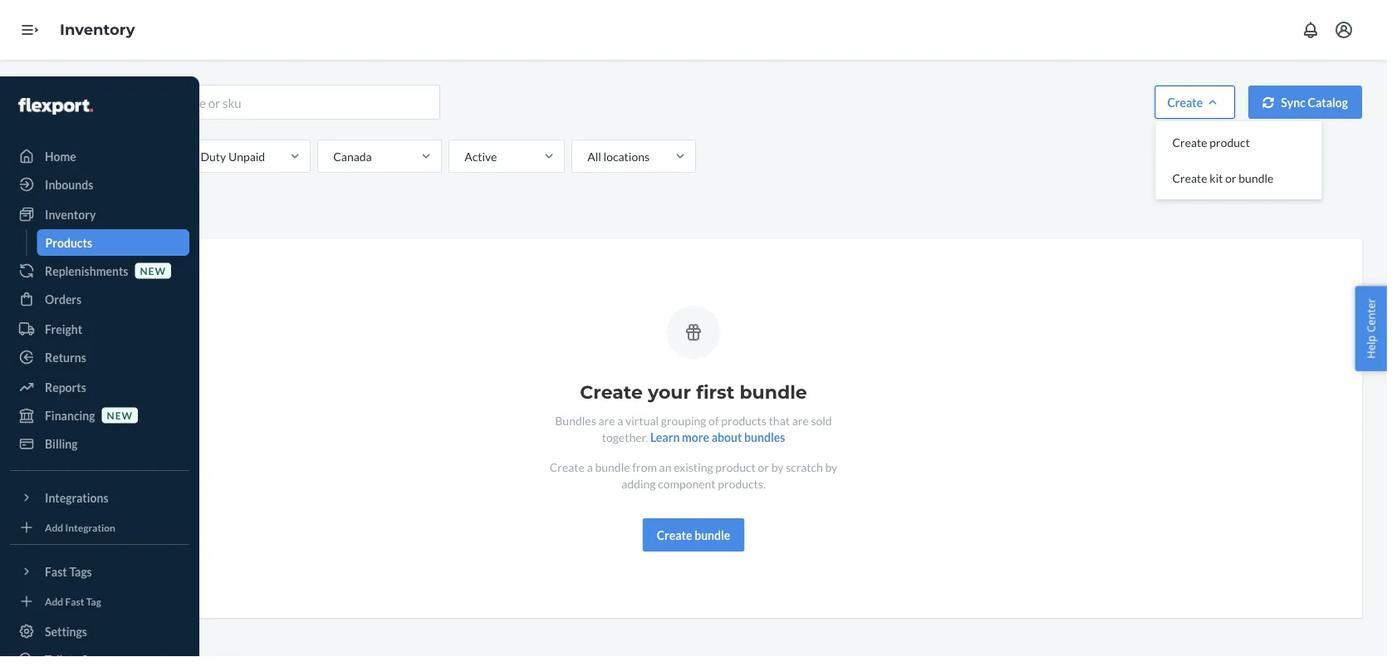Task type: locate. For each thing, give the bounding box(es) containing it.
products.
[[718, 477, 766, 491]]

create inside the create a bundle from an existing product or by scratch by adding component products.
[[550, 460, 585, 474]]

create down bundles
[[550, 460, 585, 474]]

0 horizontal spatial are
[[599, 413, 615, 428]]

product inside the create a bundle from an existing product or by scratch by adding component products.
[[716, 460, 756, 474]]

create
[[1168, 95, 1204, 109], [1173, 135, 1208, 149], [1173, 171, 1208, 185], [580, 381, 643, 403], [550, 460, 585, 474], [657, 528, 693, 542]]

or up products.
[[758, 460, 770, 474]]

a down bundles
[[587, 460, 593, 474]]

create up create kit or bundle
[[1173, 135, 1208, 149]]

create for create product
[[1173, 135, 1208, 149]]

1 vertical spatial a
[[587, 460, 593, 474]]

are
[[599, 413, 615, 428], [793, 413, 809, 428]]

create a bundle from an existing product or by scratch by adding component products.
[[550, 460, 838, 491]]

create for create bundle
[[657, 528, 693, 542]]

new down products 'link'
[[140, 265, 166, 277]]

inventory right open navigation image
[[60, 20, 135, 39]]

product inside button
[[1210, 135, 1251, 149]]

1 horizontal spatial are
[[793, 413, 809, 428]]

new
[[140, 265, 166, 277], [107, 409, 133, 421]]

a inside bundles are a virtual grouping of products that are sold together.
[[618, 413, 624, 428]]

bundle up that
[[740, 381, 808, 403]]

2 by from the left
[[826, 460, 838, 474]]

fast left tags
[[45, 565, 67, 579]]

1 vertical spatial or
[[758, 460, 770, 474]]

0 horizontal spatial product
[[716, 460, 756, 474]]

create bundle button
[[643, 519, 745, 552]]

0 vertical spatial add
[[45, 521, 63, 534]]

bundle down component
[[695, 528, 731, 542]]

by right the scratch
[[826, 460, 838, 474]]

products inside 'link'
[[45, 236, 92, 250]]

create up virtual
[[580, 381, 643, 403]]

add up settings
[[45, 595, 63, 607]]

billing link
[[10, 431, 189, 457]]

inventory link right open navigation image
[[60, 20, 135, 39]]

sync catalog button
[[1249, 86, 1363, 119]]

1 horizontal spatial product
[[1210, 135, 1251, 149]]

add fast tag
[[45, 595, 101, 607]]

fast left tag
[[65, 595, 84, 607]]

products down the inbounds
[[35, 208, 81, 222]]

about
[[712, 430, 742, 444]]

product up create kit or bundle
[[1210, 135, 1251, 149]]

bundles
[[555, 413, 597, 428]]

0 vertical spatial fast
[[45, 565, 67, 579]]

bundle down create product button
[[1239, 171, 1274, 185]]

integrations
[[45, 491, 109, 505]]

0 horizontal spatial by
[[772, 460, 784, 474]]

fast inside dropdown button
[[45, 565, 67, 579]]

home link
[[10, 143, 189, 170]]

bundle inside "create bundle" button
[[695, 528, 731, 542]]

1 vertical spatial add
[[45, 595, 63, 607]]

1 by from the left
[[772, 460, 784, 474]]

open account menu image
[[1335, 20, 1355, 40]]

reports
[[45, 380, 86, 394]]

fast tags
[[45, 565, 92, 579]]

inventory
[[60, 20, 135, 39], [45, 207, 96, 221]]

a up together.
[[618, 413, 624, 428]]

integrations button
[[10, 485, 189, 511]]

2 are from the left
[[793, 413, 809, 428]]

product up products.
[[716, 460, 756, 474]]

inventory link down inbounds link
[[10, 201, 189, 228]]

0 horizontal spatial new
[[107, 409, 133, 421]]

open navigation image
[[20, 20, 40, 40]]

unpaid
[[229, 149, 265, 163]]

1 horizontal spatial by
[[826, 460, 838, 474]]

together.
[[602, 430, 648, 444]]

new for replenishments
[[140, 265, 166, 277]]

products up replenishments
[[45, 236, 92, 250]]

1 vertical spatial products
[[45, 236, 92, 250]]

1 add from the top
[[45, 521, 63, 534]]

add inside 'link'
[[45, 521, 63, 534]]

by left the scratch
[[772, 460, 784, 474]]

returns link
[[10, 344, 189, 371]]

1 vertical spatial fast
[[65, 595, 84, 607]]

create bundle link
[[643, 519, 745, 552]]

1 horizontal spatial new
[[140, 265, 166, 277]]

0 vertical spatial new
[[140, 265, 166, 277]]

0 vertical spatial product
[[1210, 135, 1251, 149]]

are up together.
[[599, 413, 615, 428]]

1 horizontal spatial a
[[618, 413, 624, 428]]

bundle up adding
[[595, 460, 630, 474]]

1 vertical spatial inventory
[[45, 207, 96, 221]]

inventory link
[[60, 20, 135, 39], [10, 201, 189, 228]]

help center
[[1364, 298, 1379, 359]]

canada
[[333, 149, 372, 163]]

0 vertical spatial or
[[1226, 171, 1237, 185]]

0 horizontal spatial or
[[758, 460, 770, 474]]

add left integration at the bottom left of page
[[45, 521, 63, 534]]

1 vertical spatial new
[[107, 409, 133, 421]]

duty
[[201, 149, 226, 163]]

are left sold
[[793, 413, 809, 428]]

inbounds
[[45, 177, 93, 192]]

fast
[[45, 565, 67, 579], [65, 595, 84, 607]]

bundle
[[1239, 171, 1274, 185], [740, 381, 808, 403], [595, 460, 630, 474], [695, 528, 731, 542]]

or
[[1226, 171, 1237, 185], [758, 460, 770, 474]]

add for add integration
[[45, 521, 63, 534]]

1 vertical spatial product
[[716, 460, 756, 474]]

more
[[682, 430, 710, 444]]

kits
[[101, 208, 121, 222]]

products
[[35, 208, 81, 222], [45, 236, 92, 250]]

1 horizontal spatial or
[[1226, 171, 1237, 185]]

a
[[618, 413, 624, 428], [587, 460, 593, 474]]

product
[[1210, 135, 1251, 149], [716, 460, 756, 474]]

bundle inside create kit or bundle button
[[1239, 171, 1274, 185]]

2 add from the top
[[45, 595, 63, 607]]

sync
[[1282, 95, 1306, 109]]

0 horizontal spatial a
[[587, 460, 593, 474]]

new down reports link
[[107, 409, 133, 421]]

1 are from the left
[[599, 413, 615, 428]]

help center button
[[1356, 286, 1388, 371]]

tags
[[69, 565, 92, 579]]

add
[[45, 521, 63, 534], [45, 595, 63, 607]]

create up create product
[[1168, 95, 1204, 109]]

create for create your first bundle
[[580, 381, 643, 403]]

or right kit
[[1226, 171, 1237, 185]]

0 vertical spatial a
[[618, 413, 624, 428]]

create kit or bundle button
[[1160, 160, 1319, 196]]

locations
[[604, 149, 650, 163]]

create down component
[[657, 528, 693, 542]]

inventory down the inbounds
[[45, 207, 96, 221]]

create left kit
[[1173, 171, 1208, 185]]

by
[[772, 460, 784, 474], [826, 460, 838, 474]]

create bundle
[[657, 528, 731, 542]]



Task type: vqa. For each thing, say whether or not it's contained in the screenshot.
Integrations
yes



Task type: describe. For each thing, give the bounding box(es) containing it.
of
[[709, 413, 719, 428]]

tag
[[86, 595, 101, 607]]

create your first bundle
[[580, 381, 808, 403]]

new for financing
[[107, 409, 133, 421]]

existing
[[674, 460, 714, 474]]

standard
[[100, 149, 146, 163]]

learn more about bundles button
[[651, 429, 786, 445]]

help
[[1364, 335, 1379, 359]]

add fast tag link
[[10, 592, 189, 612]]

kit
[[1210, 171, 1224, 185]]

create for create a bundle from an existing product or by scratch by adding component products.
[[550, 460, 585, 474]]

adding
[[622, 477, 656, 491]]

bundles
[[745, 430, 786, 444]]

first
[[697, 381, 735, 403]]

worldwide standard delivered duty unpaid
[[41, 149, 265, 163]]

scratch
[[786, 460, 823, 474]]

learn
[[651, 430, 680, 444]]

settings
[[45, 625, 87, 639]]

products
[[722, 413, 767, 428]]

from
[[633, 460, 657, 474]]

create product button
[[1160, 124, 1319, 160]]

billing
[[45, 437, 78, 451]]

reports link
[[10, 374, 189, 401]]

replenishments
[[45, 264, 128, 278]]

1 vertical spatial inventory link
[[10, 201, 189, 228]]

integration
[[65, 521, 115, 534]]

create for create
[[1168, 95, 1204, 109]]

add integration link
[[10, 518, 189, 538]]

center
[[1364, 298, 1379, 333]]

Search inventory by name or sku text field
[[66, 86, 440, 119]]

sold
[[811, 413, 833, 428]]

learn more about bundles
[[651, 430, 786, 444]]

settings link
[[10, 618, 189, 645]]

freight link
[[10, 316, 189, 342]]

grouping
[[661, 413, 707, 428]]

0 vertical spatial inventory
[[60, 20, 135, 39]]

an
[[660, 460, 672, 474]]

returns
[[45, 350, 86, 364]]

create for create kit or bundle
[[1173, 171, 1208, 185]]

create product
[[1173, 135, 1251, 149]]

products link
[[37, 229, 189, 256]]

virtual
[[626, 413, 659, 428]]

sync alt image
[[1263, 97, 1275, 108]]

orders link
[[10, 286, 189, 312]]

home
[[45, 149, 76, 163]]

bundle inside the create a bundle from an existing product or by scratch by adding component products.
[[595, 460, 630, 474]]

flexport logo image
[[18, 98, 93, 115]]

fast tags button
[[10, 558, 189, 585]]

freight
[[45, 322, 82, 336]]

bundles are a virtual grouping of products that are sold together.
[[555, 413, 833, 444]]

0 vertical spatial inventory link
[[60, 20, 135, 39]]

delivered
[[148, 149, 199, 163]]

orders
[[45, 292, 82, 306]]

financing
[[45, 408, 95, 423]]

create kit or bundle
[[1173, 171, 1274, 185]]

your
[[648, 381, 691, 403]]

add integration
[[45, 521, 115, 534]]

all locations
[[588, 149, 650, 163]]

catalog
[[1309, 95, 1349, 109]]

worldwide
[[41, 149, 98, 163]]

inbounds link
[[10, 171, 189, 198]]

active
[[465, 149, 497, 163]]

component
[[658, 477, 716, 491]]

sync catalog
[[1282, 95, 1349, 109]]

or inside button
[[1226, 171, 1237, 185]]

all
[[588, 149, 602, 163]]

that
[[769, 413, 790, 428]]

a inside the create a bundle from an existing product or by scratch by adding component products.
[[587, 460, 593, 474]]

open notifications image
[[1301, 20, 1321, 40]]

add for add fast tag
[[45, 595, 63, 607]]

or inside the create a bundle from an existing product or by scratch by adding component products.
[[758, 460, 770, 474]]

0 vertical spatial products
[[35, 208, 81, 222]]



